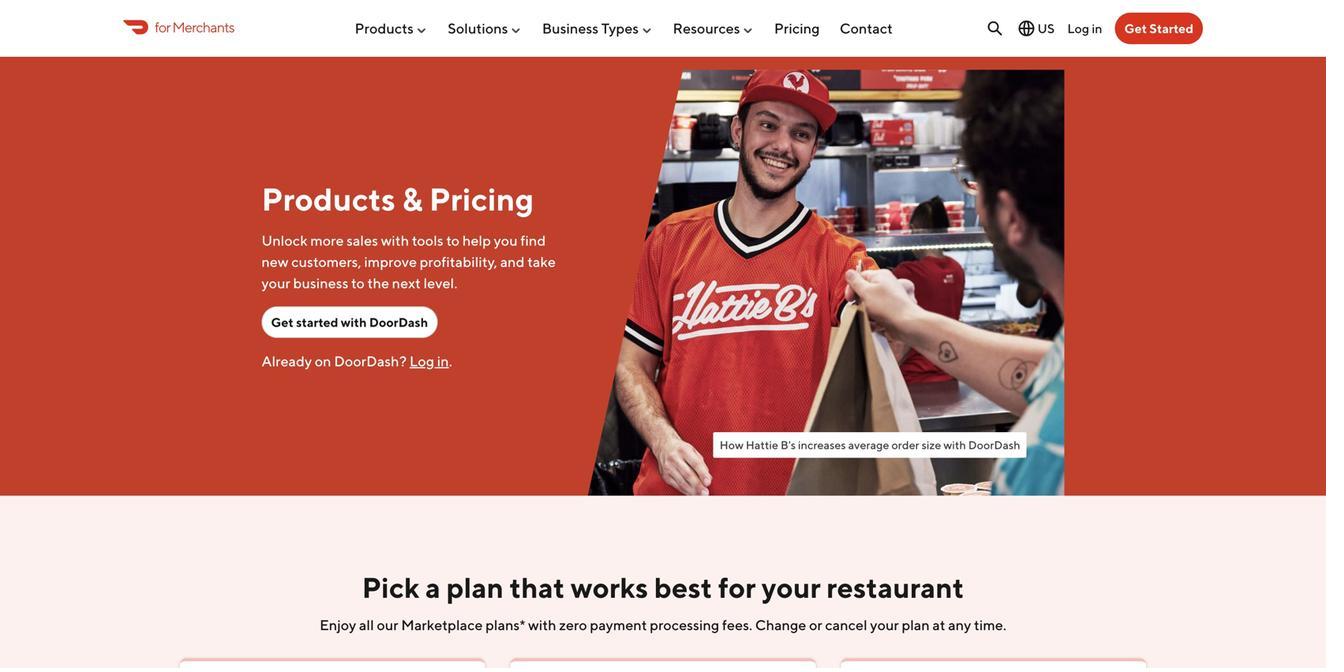 Task type: locate. For each thing, give the bounding box(es) containing it.
products for products
[[355, 20, 414, 37]]

to left 'the'
[[351, 275, 365, 291]]

already on doordash? log in .
[[262, 353, 452, 370]]

get inside button
[[1124, 21, 1147, 36]]

log in link right the us
[[1067, 21, 1102, 36]]

hattie b's image
[[588, 70, 1065, 496]]

1 vertical spatial to
[[351, 275, 365, 291]]

products
[[355, 20, 414, 37], [262, 180, 396, 218]]

get for get started
[[1124, 21, 1147, 36]]

0 vertical spatial plan
[[446, 571, 504, 605]]

0 horizontal spatial doordash
[[369, 315, 428, 330]]

with inside unlock more sales with tools to help you find new customers, improve profitability, and take your business to the next level.
[[381, 232, 409, 249]]

1 horizontal spatial get
[[1124, 21, 1147, 36]]

for merchants
[[155, 18, 234, 35]]

0 vertical spatial products
[[355, 20, 414, 37]]

with up improve
[[381, 232, 409, 249]]

types
[[601, 20, 639, 37]]

1 vertical spatial doordash
[[968, 438, 1020, 452]]

globe line image
[[1017, 19, 1036, 38]]

&
[[402, 180, 423, 218]]

contact link
[[840, 14, 893, 43]]

customers,
[[291, 253, 361, 270]]

that
[[510, 571, 565, 605]]

1 horizontal spatial doordash
[[968, 438, 1020, 452]]

with left "zero"
[[528, 617, 556, 634]]

to up the profitability,
[[446, 232, 460, 249]]

0 vertical spatial to
[[446, 232, 460, 249]]

and
[[500, 253, 525, 270]]

help
[[462, 232, 491, 249]]

pricing left contact
[[774, 20, 820, 37]]

for
[[155, 18, 170, 35], [718, 571, 756, 605]]

pricing up help
[[429, 180, 534, 218]]

1 vertical spatial in
[[437, 353, 449, 370]]

with right size
[[943, 438, 966, 452]]

0 vertical spatial pricing
[[774, 20, 820, 37]]

doordash
[[369, 315, 428, 330], [968, 438, 1020, 452]]

processing
[[650, 617, 719, 634]]

next
[[392, 275, 421, 291]]

or
[[809, 617, 822, 634]]

1 vertical spatial plan
[[902, 617, 930, 634]]

0 horizontal spatial your
[[262, 275, 290, 291]]

to
[[446, 232, 460, 249], [351, 275, 365, 291]]

in
[[1092, 21, 1102, 36], [437, 353, 449, 370]]

for inside "link"
[[155, 18, 170, 35]]

plan
[[446, 571, 504, 605], [902, 617, 930, 634]]

1 vertical spatial your
[[762, 571, 821, 605]]

any
[[948, 617, 971, 634]]

with right started at the left of page
[[341, 315, 367, 330]]

in right the us
[[1092, 21, 1102, 36]]

get
[[1124, 21, 1147, 36], [271, 315, 294, 330]]

1 vertical spatial products
[[262, 180, 396, 218]]

1 horizontal spatial to
[[446, 232, 460, 249]]

1 vertical spatial get
[[271, 315, 294, 330]]

pricing link
[[774, 14, 820, 43]]

0 horizontal spatial for
[[155, 18, 170, 35]]

log
[[1067, 21, 1089, 36], [410, 353, 434, 370]]

0 vertical spatial get
[[1124, 21, 1147, 36]]

doordash?
[[334, 353, 407, 370]]

enjoy all our marketplace plans* with zero payment processing fees. change or cancel your plan at any time.
[[320, 617, 1006, 634]]

business types link
[[542, 14, 653, 43]]

your
[[262, 275, 290, 291], [762, 571, 821, 605], [870, 617, 899, 634]]

pick
[[362, 571, 420, 605]]

2 vertical spatial your
[[870, 617, 899, 634]]

1 horizontal spatial in
[[1092, 21, 1102, 36]]

business types
[[542, 20, 639, 37]]

log right the us
[[1067, 21, 1089, 36]]

0 vertical spatial for
[[155, 18, 170, 35]]

your up the 'change'
[[762, 571, 821, 605]]

log left .
[[410, 353, 434, 370]]

in right "doordash?"
[[437, 353, 449, 370]]

business
[[293, 275, 348, 291]]

a
[[425, 571, 441, 605]]

improve
[[364, 253, 417, 270]]

get for get started with doordash
[[271, 315, 294, 330]]

get inside 'link'
[[271, 315, 294, 330]]

merchants
[[172, 18, 234, 35]]

for left merchants on the top of the page
[[155, 18, 170, 35]]

1 vertical spatial for
[[718, 571, 756, 605]]

0 horizontal spatial log in link
[[410, 353, 449, 370]]

get left started at the left of page
[[271, 315, 294, 330]]

1 horizontal spatial pricing
[[774, 20, 820, 37]]

with
[[381, 232, 409, 249], [341, 315, 367, 330], [943, 438, 966, 452], [528, 617, 556, 634]]

your right cancel
[[870, 617, 899, 634]]

0 vertical spatial log in link
[[1067, 21, 1102, 36]]

log in link
[[1067, 21, 1102, 36], [410, 353, 449, 370]]

0 vertical spatial your
[[262, 275, 290, 291]]

pricing
[[774, 20, 820, 37], [429, 180, 534, 218]]

0 horizontal spatial plan
[[446, 571, 504, 605]]

1 vertical spatial log
[[410, 353, 434, 370]]

1 horizontal spatial log in link
[[1067, 21, 1102, 36]]

change
[[755, 617, 806, 634]]

get left started
[[1124, 21, 1147, 36]]

tools
[[412, 232, 443, 249]]

log in link right "doordash?"
[[410, 353, 449, 370]]

plan right a
[[446, 571, 504, 605]]

for merchants link
[[123, 16, 234, 38]]

0 vertical spatial doordash
[[369, 315, 428, 330]]

for up fees.
[[718, 571, 756, 605]]

how
[[720, 438, 744, 452]]

2 horizontal spatial your
[[870, 617, 899, 634]]

1 vertical spatial pricing
[[429, 180, 534, 218]]

already
[[262, 353, 312, 370]]

your inside unlock more sales with tools to help you find new customers, improve profitability, and take your business to the next level.
[[262, 275, 290, 291]]

enjoy
[[320, 617, 356, 634]]

1 horizontal spatial log
[[1067, 21, 1089, 36]]

order
[[891, 438, 919, 452]]

doordash right size
[[968, 438, 1020, 452]]

0 horizontal spatial log
[[410, 353, 434, 370]]

plan left at
[[902, 617, 930, 634]]

0 horizontal spatial get
[[271, 315, 294, 330]]

doordash down next
[[369, 315, 428, 330]]

log in
[[1067, 21, 1102, 36]]

1 horizontal spatial your
[[762, 571, 821, 605]]

your down new
[[262, 275, 290, 291]]

take
[[527, 253, 556, 270]]



Task type: vqa. For each thing, say whether or not it's contained in the screenshot.
"Merchant
no



Task type: describe. For each thing, give the bounding box(es) containing it.
find
[[520, 232, 546, 249]]

.
[[449, 353, 452, 370]]

time.
[[974, 617, 1006, 634]]

us
[[1038, 21, 1055, 36]]

unlock
[[262, 232, 308, 249]]

new
[[262, 253, 289, 270]]

with inside how hattie b's increases average order size with doordash 'link'
[[943, 438, 966, 452]]

increases
[[798, 438, 846, 452]]

how hattie b's increases average order size with doordash link
[[713, 433, 1027, 458]]

payment
[[590, 617, 647, 634]]

unlock more sales with tools to help you find new customers, improve profitability, and take your business to the next level.
[[262, 232, 556, 291]]

profitability,
[[420, 253, 497, 270]]

contact
[[840, 20, 893, 37]]

0 horizontal spatial in
[[437, 353, 449, 370]]

resources link
[[673, 14, 754, 43]]

business
[[542, 20, 598, 37]]

at
[[933, 617, 945, 634]]

you
[[494, 232, 518, 249]]

solutions link
[[448, 14, 522, 43]]

products & pricing
[[262, 180, 534, 218]]

how hattie b's increases average order size with doordash
[[720, 438, 1020, 452]]

more
[[310, 232, 344, 249]]

0 vertical spatial in
[[1092, 21, 1102, 36]]

started
[[296, 315, 338, 330]]

products for products & pricing
[[262, 180, 396, 218]]

plans*
[[486, 617, 525, 634]]

doordash inside how hattie b's increases average order size with doordash 'link'
[[968, 438, 1020, 452]]

solutions
[[448, 20, 508, 37]]

restaurant
[[827, 571, 964, 605]]

1 horizontal spatial for
[[718, 571, 756, 605]]

fees.
[[722, 617, 752, 634]]

1 vertical spatial log in link
[[410, 353, 449, 370]]

pick a plan that works best for your restaurant
[[362, 571, 964, 605]]

resources
[[673, 20, 740, 37]]

with inside get started with doordash 'link'
[[341, 315, 367, 330]]

0 horizontal spatial pricing
[[429, 180, 534, 218]]

zero
[[559, 617, 587, 634]]

get started with doordash
[[271, 315, 428, 330]]

get started
[[1124, 21, 1193, 36]]

our
[[377, 617, 398, 634]]

get started button
[[1115, 13, 1203, 44]]

sales
[[347, 232, 378, 249]]

b's
[[781, 438, 796, 452]]

level.
[[424, 275, 457, 291]]

doordash inside get started with doordash 'link'
[[369, 315, 428, 330]]

size
[[922, 438, 941, 452]]

on
[[315, 353, 331, 370]]

started
[[1150, 21, 1193, 36]]

1 horizontal spatial plan
[[902, 617, 930, 634]]

0 horizontal spatial to
[[351, 275, 365, 291]]

cancel
[[825, 617, 867, 634]]

get started with doordash link
[[262, 306, 438, 338]]

hattie
[[746, 438, 778, 452]]

the
[[367, 275, 389, 291]]

marketplace
[[401, 617, 483, 634]]

works
[[571, 571, 648, 605]]

all
[[359, 617, 374, 634]]

best
[[654, 571, 712, 605]]

average
[[848, 438, 889, 452]]

0 vertical spatial log
[[1067, 21, 1089, 36]]

products link
[[355, 14, 428, 43]]



